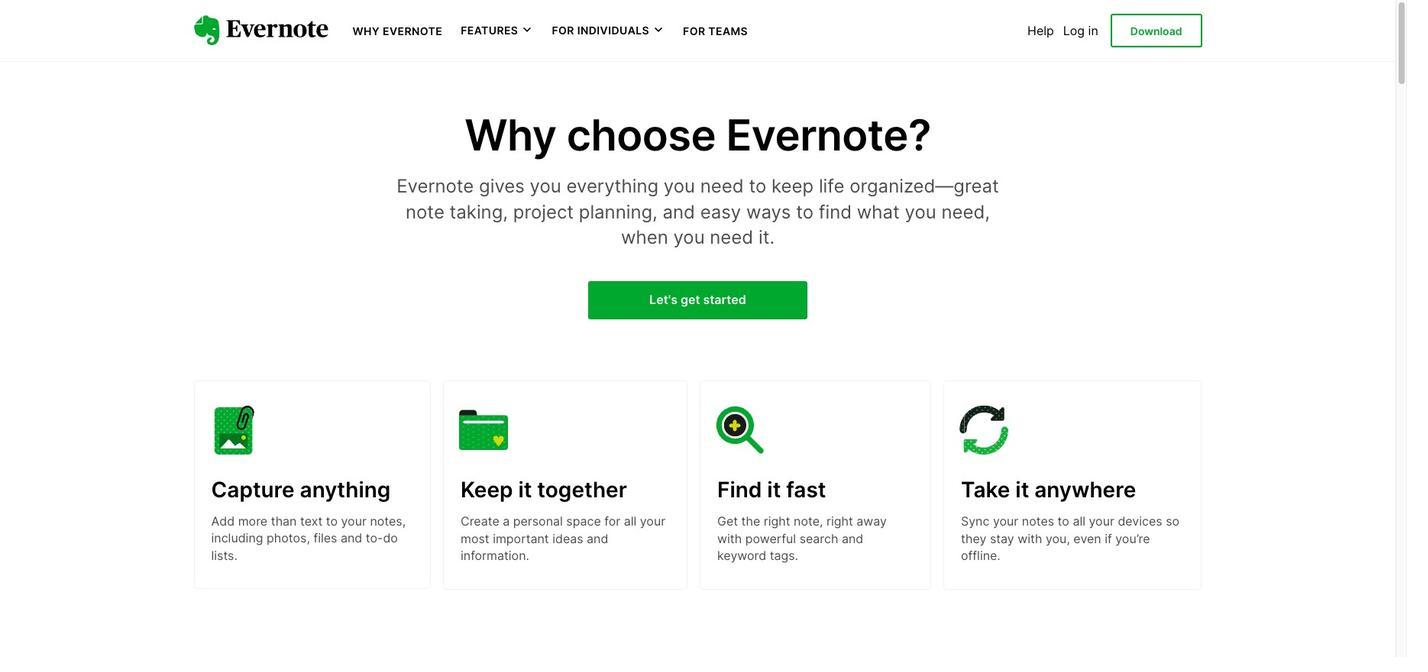 Task type: locate. For each thing, give the bounding box(es) containing it.
it up notes
[[1016, 477, 1030, 503]]

even
[[1074, 531, 1102, 546]]

to up files
[[326, 514, 338, 529]]

1 vertical spatial why
[[465, 109, 557, 161]]

evernote inside evernote gives you everything you need to keep life organized—great note taking, project planning, and easy ways to find what you need, when you need it.
[[397, 175, 474, 197]]

for teams link
[[683, 23, 748, 38]]

features button
[[461, 23, 534, 38]]

it
[[519, 477, 532, 503], [768, 477, 782, 503], [1016, 477, 1030, 503]]

capture
[[211, 477, 295, 503]]

notes
[[1023, 514, 1055, 529]]

and left easy
[[663, 201, 695, 223]]

evernote?
[[726, 109, 931, 161]]

for teams
[[683, 24, 748, 37]]

your up if
[[1090, 514, 1115, 529]]

choose
[[567, 109, 716, 161]]

1 your from the left
[[341, 514, 367, 529]]

0 horizontal spatial for
[[552, 24, 575, 37]]

evernote logo image
[[194, 15, 328, 46]]

your up stay
[[994, 514, 1019, 529]]

search
[[800, 531, 839, 546]]

it left fast
[[768, 477, 782, 503]]

1 horizontal spatial it
[[768, 477, 782, 503]]

why
[[353, 24, 380, 37], [465, 109, 557, 161]]

need
[[701, 175, 744, 197], [710, 226, 754, 249]]

find it fast
[[718, 477, 827, 503]]

including
[[211, 531, 263, 546]]

for
[[552, 24, 575, 37], [683, 24, 706, 37]]

you down 'why choose evernote?'
[[664, 175, 695, 197]]

space
[[567, 514, 601, 529]]

easy
[[701, 201, 741, 223]]

find
[[718, 477, 762, 503]]

right up search
[[827, 514, 854, 529]]

0 vertical spatial evernote
[[383, 24, 443, 37]]

right up powerful
[[764, 514, 791, 529]]

help link
[[1028, 23, 1054, 38]]

download
[[1131, 24, 1183, 37]]

for inside button
[[552, 24, 575, 37]]

need down easy
[[710, 226, 754, 249]]

and
[[663, 201, 695, 223], [341, 531, 362, 546], [587, 531, 609, 546], [842, 531, 864, 546]]

1 horizontal spatial for
[[683, 24, 706, 37]]

do
[[383, 531, 398, 546]]

text
[[300, 514, 323, 529]]

with down notes
[[1018, 531, 1043, 546]]

to down 'keep'
[[796, 201, 814, 223]]

to
[[749, 175, 767, 197], [796, 201, 814, 223], [326, 514, 338, 529], [1058, 514, 1070, 529]]

if
[[1106, 531, 1113, 546]]

1 vertical spatial evernote
[[397, 175, 474, 197]]

let's
[[650, 292, 678, 307]]

2 with from the left
[[1018, 531, 1043, 546]]

for
[[605, 514, 621, 529]]

0 horizontal spatial why
[[353, 24, 380, 37]]

and down away at right
[[842, 531, 864, 546]]

why for why choose evernote?
[[465, 109, 557, 161]]

you
[[530, 175, 561, 197], [664, 175, 695, 197], [905, 201, 937, 223], [674, 226, 705, 249]]

all up 'even'
[[1074, 514, 1086, 529]]

and down space at left
[[587, 531, 609, 546]]

right
[[764, 514, 791, 529], [827, 514, 854, 529]]

get
[[681, 292, 700, 307]]

need,
[[942, 201, 990, 223]]

your
[[341, 514, 367, 529], [640, 514, 666, 529], [994, 514, 1019, 529], [1090, 514, 1115, 529]]

all right the for
[[624, 514, 637, 529]]

to inside sync your notes to all your devices so they stay with you, even if you're offline.
[[1058, 514, 1070, 529]]

keep
[[772, 175, 814, 197]]

1 with from the left
[[718, 531, 742, 546]]

capture anything
[[211, 477, 391, 503]]

2 all from the left
[[1074, 514, 1086, 529]]

in
[[1089, 23, 1099, 38]]

0 vertical spatial why
[[353, 24, 380, 37]]

create a personal space for all your most important ideas and information.
[[461, 514, 666, 563]]

with inside get the right note, right away with powerful search and keyword tags.
[[718, 531, 742, 546]]

let's get started link
[[589, 281, 808, 319]]

for left teams
[[683, 24, 706, 37]]

for for for individuals
[[552, 24, 575, 37]]

2 horizontal spatial it
[[1016, 477, 1030, 503]]

1 right from the left
[[764, 514, 791, 529]]

your right the for
[[640, 514, 666, 529]]

planning,
[[579, 201, 658, 223]]

sync
[[962, 514, 990, 529]]

what
[[857, 201, 900, 223]]

all
[[624, 514, 637, 529], [1074, 514, 1086, 529]]

it up personal
[[519, 477, 532, 503]]

keep it together
[[461, 477, 627, 503]]

0 horizontal spatial all
[[624, 514, 637, 529]]

3 it from the left
[[1016, 477, 1030, 503]]

when
[[621, 226, 668, 249]]

and inside get the right note, right away with powerful search and keyword tags.
[[842, 531, 864, 546]]

your up to-
[[341, 514, 367, 529]]

1 vertical spatial need
[[710, 226, 754, 249]]

files
[[314, 531, 337, 546]]

1 horizontal spatial with
[[1018, 531, 1043, 546]]

with inside sync your notes to all your devices so they stay with you, even if you're offline.
[[1018, 531, 1043, 546]]

started
[[703, 292, 747, 307]]

1 horizontal spatial right
[[827, 514, 854, 529]]

2 it from the left
[[768, 477, 782, 503]]

folder icon image
[[459, 405, 508, 454]]

gives
[[479, 175, 525, 197]]

evernote
[[383, 24, 443, 37], [397, 175, 474, 197]]

organized—great
[[850, 175, 999, 197]]

1 it from the left
[[519, 477, 532, 503]]

with down get in the bottom right of the page
[[718, 531, 742, 546]]

your inside add more than text to your notes, including photos, files and to-do lists.
[[341, 514, 367, 529]]

you down organized—great in the right top of the page
[[905, 201, 937, 223]]

1 all from the left
[[624, 514, 637, 529]]

and inside evernote gives you everything you need to keep life organized—great note taking, project planning, and easy ways to find what you need, when you need it.
[[663, 201, 695, 223]]

2 your from the left
[[640, 514, 666, 529]]

find
[[819, 201, 852, 223]]

evernote gives you everything you need to keep life organized—great note taking, project planning, and easy ways to find what you need, when you need it.
[[397, 175, 999, 249]]

for individuals
[[552, 24, 650, 37]]

a
[[503, 514, 510, 529]]

for left the "individuals"
[[552, 24, 575, 37]]

add more than text to your notes, including photos, files and to-do lists.
[[211, 514, 406, 563]]

to up you,
[[1058, 514, 1070, 529]]

offline.
[[962, 548, 1001, 563]]

with
[[718, 531, 742, 546], [1018, 531, 1043, 546]]

note,
[[794, 514, 824, 529]]

1 horizontal spatial all
[[1074, 514, 1086, 529]]

0 horizontal spatial with
[[718, 531, 742, 546]]

0 horizontal spatial right
[[764, 514, 791, 529]]

add
[[211, 514, 235, 529]]

1 horizontal spatial why
[[465, 109, 557, 161]]

devices
[[1119, 514, 1163, 529]]

help
[[1028, 23, 1054, 38]]

need up easy
[[701, 175, 744, 197]]

and left to-
[[341, 531, 362, 546]]

0 horizontal spatial it
[[519, 477, 532, 503]]



Task type: vqa. For each thing, say whether or not it's contained in the screenshot.
the with within the Get the right note, right away with powerful search and keyword tags.
yes



Task type: describe. For each thing, give the bounding box(es) containing it.
more
[[238, 514, 268, 529]]

create
[[461, 514, 500, 529]]

teams
[[709, 24, 748, 37]]

notes,
[[370, 514, 406, 529]]

4 your from the left
[[1090, 514, 1115, 529]]

you up project
[[530, 175, 561, 197]]

why evernote link
[[353, 23, 443, 38]]

ways
[[747, 201, 791, 223]]

everything
[[567, 175, 659, 197]]

2 right from the left
[[827, 514, 854, 529]]

taking,
[[450, 201, 508, 223]]

your inside create a personal space for all your most important ideas and information.
[[640, 514, 666, 529]]

note
[[406, 201, 445, 223]]

magnifying glass icon image
[[716, 405, 765, 454]]

all inside create a personal space for all your most important ideas and information.
[[624, 514, 637, 529]]

to up ways
[[749, 175, 767, 197]]

so
[[1167, 514, 1180, 529]]

the
[[742, 514, 761, 529]]

photos,
[[267, 531, 310, 546]]

to inside add more than text to your notes, including photos, files and to-do lists.
[[326, 514, 338, 529]]

keyword
[[718, 548, 767, 563]]

why choose evernote?
[[465, 109, 931, 161]]

all inside sync your notes to all your devices so they stay with you, even if you're offline.
[[1074, 514, 1086, 529]]

for individuals button
[[552, 23, 665, 38]]

life
[[819, 175, 845, 197]]

it for find
[[768, 477, 782, 503]]

project
[[513, 201, 574, 223]]

stay
[[991, 531, 1015, 546]]

ideas
[[553, 531, 584, 546]]

features
[[461, 24, 518, 37]]

capture image icon image
[[210, 405, 259, 454]]

they
[[962, 531, 987, 546]]

tags.
[[770, 548, 799, 563]]

let's get started
[[650, 292, 747, 307]]

log
[[1064, 23, 1085, 38]]

individuals
[[577, 24, 650, 37]]

powerful
[[746, 531, 797, 546]]

than
[[271, 514, 297, 529]]

most
[[461, 531, 490, 546]]

sync your notes to all your devices so they stay with you, even if you're offline.
[[962, 514, 1180, 563]]

you're
[[1116, 531, 1151, 546]]

download link
[[1111, 14, 1202, 48]]

sync icon image
[[960, 405, 1009, 454]]

it for keep
[[519, 477, 532, 503]]

why evernote
[[353, 24, 443, 37]]

you down easy
[[674, 226, 705, 249]]

personal
[[513, 514, 563, 529]]

3 your from the left
[[994, 514, 1019, 529]]

to-
[[366, 531, 383, 546]]

why for why evernote
[[353, 24, 380, 37]]

take
[[962, 477, 1011, 503]]

and inside add more than text to your notes, including photos, files and to-do lists.
[[341, 531, 362, 546]]

get
[[718, 514, 739, 529]]

log in
[[1064, 23, 1099, 38]]

together
[[538, 477, 627, 503]]

important
[[493, 531, 549, 546]]

get the right note, right away with powerful search and keyword tags.
[[718, 514, 887, 563]]

lists.
[[211, 548, 238, 563]]

0 vertical spatial need
[[701, 175, 744, 197]]

and inside create a personal space for all your most important ideas and information.
[[587, 531, 609, 546]]

it.
[[759, 226, 775, 249]]

anything
[[300, 477, 391, 503]]

keep
[[461, 477, 513, 503]]

fast
[[787, 477, 827, 503]]

you,
[[1047, 531, 1071, 546]]

away
[[857, 514, 887, 529]]

information.
[[461, 548, 530, 563]]

log in link
[[1064, 23, 1099, 38]]

take it anywhere
[[962, 477, 1137, 503]]

it for take
[[1016, 477, 1030, 503]]

for for for teams
[[683, 24, 706, 37]]

anywhere
[[1035, 477, 1137, 503]]



